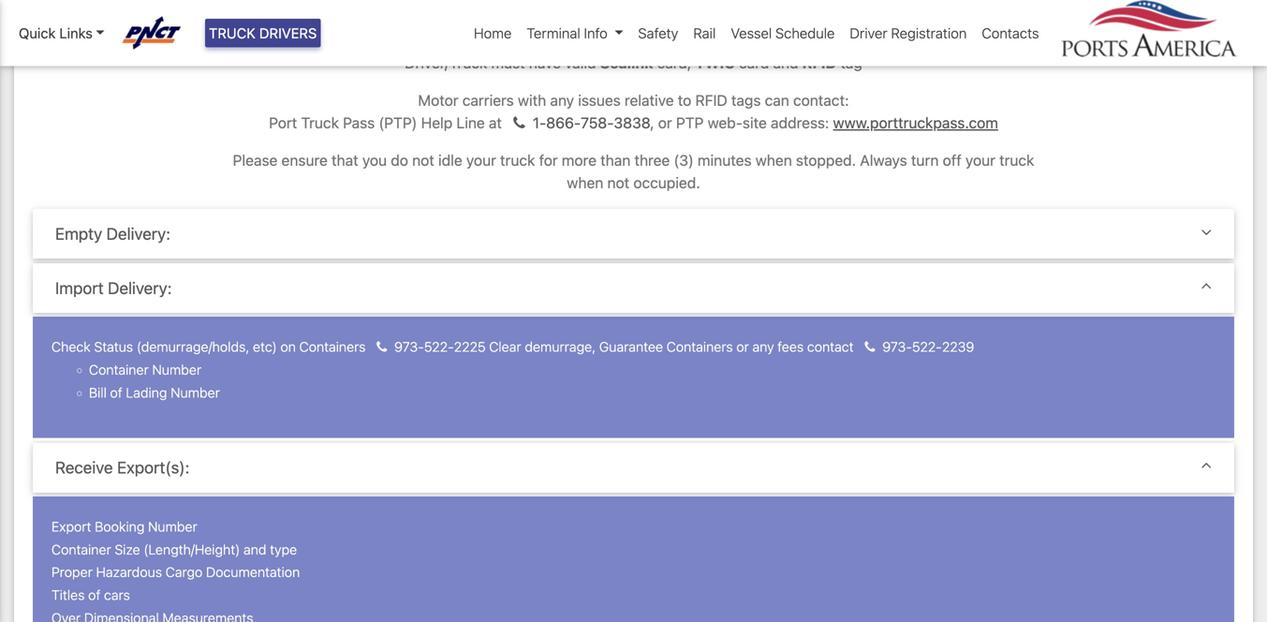 Task type: describe. For each thing, give the bounding box(es) containing it.
type
[[270, 541, 297, 557]]

tab list containing empty delivery:
[[33, 209, 1235, 622]]

check status (demurrage/holds, etc) on containers
[[52, 339, 369, 355]]

0 horizontal spatial requirements
[[445, 16, 535, 34]]

address:
[[771, 114, 830, 132]]

0 vertical spatial number
[[152, 362, 202, 378]]

site
[[743, 114, 767, 132]]

off
[[943, 151, 962, 169]]

note
[[772, 0, 802, 12]]

you
[[362, 151, 387, 169]]

any inside the import delivery: tab panel
[[753, 339, 774, 355]]

(3)
[[674, 151, 694, 169]]

in
[[233, 0, 245, 12]]

must
[[491, 54, 525, 72]]

driver registration link
[[843, 15, 975, 51]]

quick
[[19, 25, 56, 41]]

rail
[[694, 25, 716, 41]]

0 vertical spatial and/or
[[548, 0, 592, 12]]

container number bill of lading number
[[89, 362, 220, 401]]

home
[[474, 25, 512, 41]]

do
[[391, 151, 408, 169]]

1 truck from the left
[[500, 151, 535, 169]]

vessel
[[731, 25, 772, 41]]

please ensure that you do not idle your truck for more than three (3) minutes when stopped. always turn off your truck when not occupied.
[[233, 151, 1035, 192]]

at inside motor carriers with any issues relative to rfid tags can contact: port truck pass (ptp) help line at
[[489, 114, 502, 132]]

of inside container number bill of lading number
[[110, 385, 122, 401]]

schedule
[[776, 25, 835, 41]]

, or ptp web-site address: www.porttruckpass.com
[[650, 114, 999, 132]]

truck inside motor carriers with any issues relative to rfid tags can contact: port truck pass (ptp) help line at
[[301, 114, 339, 132]]

truck drivers link
[[205, 19, 321, 47]]

the
[[806, 0, 828, 12]]

relative
[[625, 91, 674, 109]]

export
[[52, 518, 91, 534]]

drivers
[[259, 25, 317, 41]]

and inside export booking number container size (length/height) and type proper hazardous cargo documentation titles of cars
[[244, 541, 267, 557]]

occupied.
[[634, 174, 701, 192]]

0 vertical spatial when
[[756, 151, 792, 169]]

ptp
[[676, 114, 704, 132]]

demurrage,
[[525, 339, 596, 355]]

in order to process any transaction (receiving and/or delivery) at pnct, please note the requirements below. failure to comply with these requirements will cause delays and lead to potential and/or additional fees.
[[233, 0, 1035, 34]]

terminal info
[[527, 25, 608, 41]]

delays
[[609, 16, 653, 34]]

receive
[[55, 458, 113, 477]]

hazardous
[[96, 564, 162, 580]]

additional
[[847, 16, 913, 34]]

1 vertical spatial and
[[773, 54, 799, 72]]

carriers
[[463, 91, 514, 109]]

import delivery: link
[[55, 278, 1212, 298]]

size
[[115, 541, 140, 557]]

973-522-2225
[[391, 339, 486, 355]]

for
[[539, 151, 558, 169]]

to inside motor carriers with any issues relative to rfid tags can contact: port truck pass (ptp) help line at
[[678, 91, 692, 109]]

motor carriers with any issues relative to rfid tags can contact: port truck pass (ptp) help line at
[[269, 91, 849, 132]]

card,
[[657, 54, 692, 72]]

lead
[[686, 16, 714, 34]]

angle down image
[[1202, 278, 1212, 295]]

vessel schedule
[[731, 25, 835, 41]]

comply
[[318, 16, 367, 34]]

cars
[[104, 587, 130, 603]]

or inside tab panel
[[737, 339, 749, 355]]

booking
[[95, 518, 145, 534]]

at inside in order to process any transaction (receiving and/or delivery) at pnct, please note the requirements below. failure to comply with these requirements will cause delays and lead to potential and/or additional fees.
[[660, 0, 673, 12]]

motor
[[418, 91, 459, 109]]

of inside export booking number container size (length/height) and type proper hazardous cargo documentation titles of cars
[[88, 587, 101, 603]]

process
[[307, 0, 361, 12]]

order
[[249, 0, 285, 12]]

pass
[[343, 114, 375, 132]]

twic
[[696, 54, 735, 72]]

contact:
[[794, 91, 849, 109]]

container inside container number bill of lading number
[[89, 362, 149, 378]]

1-866-758-3838 link
[[506, 114, 650, 132]]

sealink
[[600, 54, 653, 72]]

2 truck from the left
[[1000, 151, 1035, 169]]

2 your from the left
[[966, 151, 996, 169]]

import
[[55, 278, 104, 298]]

tag
[[841, 54, 863, 72]]

web-
[[708, 114, 743, 132]]

please
[[233, 151, 278, 169]]

potential
[[736, 16, 795, 34]]

any inside motor carriers with any issues relative to rfid tags can contact: port truck pass (ptp) help line at
[[550, 91, 574, 109]]

receive export(s): link
[[55, 458, 1212, 478]]

phone image for 973-522-2239
[[865, 341, 876, 354]]

please
[[723, 0, 768, 12]]

cargo
[[166, 564, 203, 580]]

phone image
[[377, 341, 387, 354]]

www.porttruckpass.com link
[[833, 114, 999, 132]]

2225
[[454, 339, 486, 355]]

phone image for 1-866-758-3838
[[514, 116, 525, 131]]

driver registration
[[850, 25, 967, 41]]

turn
[[912, 151, 939, 169]]

receive export(s): tab panel
[[33, 496, 1235, 622]]

with inside in order to process any transaction (receiving and/or delivery) at pnct, please note the requirements below. failure to comply with these requirements will cause delays and lead to potential and/or additional fees.
[[371, 16, 400, 34]]



Task type: locate. For each thing, give the bounding box(es) containing it.
requirements down (receiving
[[445, 16, 535, 34]]

line
[[457, 114, 485, 132]]

angle down image inside receive export(s): link
[[1202, 458, 1212, 474]]

not
[[412, 151, 435, 169], [608, 174, 630, 192]]

1 horizontal spatial at
[[660, 0, 673, 12]]

contacts
[[982, 25, 1040, 41]]

requirements up 'additional' at the top of the page
[[832, 0, 921, 12]]

0 horizontal spatial truck
[[500, 151, 535, 169]]

1 vertical spatial with
[[518, 91, 546, 109]]

port
[[269, 114, 297, 132]]

1 horizontal spatial and/or
[[799, 16, 843, 34]]

delivery: for empty delivery:
[[106, 224, 170, 243]]

driver/truck must have valid sealink card, twic card and rfid tag
[[405, 54, 863, 72]]

1 horizontal spatial your
[[966, 151, 996, 169]]

your right off
[[966, 151, 996, 169]]

2239
[[942, 339, 975, 355]]

delivery: right import at top
[[108, 278, 172, 298]]

and/or down the
[[799, 16, 843, 34]]

empty
[[55, 224, 102, 243]]

and left lead
[[656, 16, 682, 34]]

terminal info link
[[519, 15, 631, 51]]

(demurrage/holds,
[[137, 339, 250, 355]]

1 vertical spatial requirements
[[445, 16, 535, 34]]

2 containers from the left
[[667, 339, 733, 355]]

0 horizontal spatial when
[[567, 174, 604, 192]]

522- for 2225
[[424, 339, 454, 355]]

973-522-2239 link
[[858, 339, 975, 355]]

1 vertical spatial truck
[[301, 114, 339, 132]]

0 vertical spatial phone image
[[514, 116, 525, 131]]

1 containers from the left
[[299, 339, 366, 355]]

angle down image
[[1202, 224, 1212, 240], [1202, 458, 1212, 474]]

transaction
[[393, 0, 469, 12]]

tab list
[[33, 209, 1235, 622]]

these
[[404, 16, 442, 34]]

containers right guarantee on the bottom
[[667, 339, 733, 355]]

0 horizontal spatial rfid
[[696, 91, 728, 109]]

truck inside truck drivers link
[[209, 25, 256, 41]]

delivery: right empty
[[106, 224, 170, 243]]

0 horizontal spatial 522-
[[424, 339, 454, 355]]

1 vertical spatial delivery:
[[108, 278, 172, 298]]

failure
[[973, 0, 1017, 12]]

2 vertical spatial number
[[148, 518, 197, 534]]

0 vertical spatial not
[[412, 151, 435, 169]]

truck drivers
[[209, 25, 317, 41]]

1 vertical spatial phone image
[[865, 341, 876, 354]]

can
[[765, 91, 790, 109]]

contact
[[808, 339, 854, 355]]

1 horizontal spatial with
[[518, 91, 546, 109]]

more
[[562, 151, 597, 169]]

2 vertical spatial any
[[753, 339, 774, 355]]

bill
[[89, 385, 107, 401]]

1 vertical spatial not
[[608, 174, 630, 192]]

522-
[[424, 339, 454, 355], [913, 339, 942, 355]]

1 vertical spatial when
[[567, 174, 604, 192]]

angle down image inside the empty delivery: link
[[1202, 224, 1212, 240]]

1 vertical spatial container
[[52, 541, 111, 557]]

card
[[739, 54, 769, 72]]

container inside export booking number container size (length/height) and type proper hazardous cargo documentation titles of cars
[[52, 541, 111, 557]]

to up ptp
[[678, 91, 692, 109]]

2 522- from the left
[[913, 339, 942, 355]]

at down carriers
[[489, 114, 502, 132]]

to
[[289, 0, 303, 12], [1021, 0, 1035, 12], [718, 16, 732, 34], [678, 91, 692, 109]]

0 vertical spatial angle down image
[[1202, 224, 1212, 240]]

phone image inside 1-866-758-3838 link
[[514, 116, 525, 131]]

1 vertical spatial at
[[489, 114, 502, 132]]

1 horizontal spatial truck
[[1000, 151, 1035, 169]]

any inside in order to process any transaction (receiving and/or delivery) at pnct, please note the requirements below. failure to comply with these requirements will cause delays and lead to potential and/or additional fees.
[[365, 0, 389, 12]]

at up safety link
[[660, 0, 673, 12]]

delivery)
[[596, 0, 656, 12]]

status
[[94, 339, 133, 355]]

1 horizontal spatial 973-
[[883, 339, 913, 355]]

truck right off
[[1000, 151, 1035, 169]]

on
[[281, 339, 296, 355]]

idle
[[438, 151, 463, 169]]

1 522- from the left
[[424, 339, 454, 355]]

requirements
[[832, 0, 921, 12], [445, 16, 535, 34]]

with inside motor carriers with any issues relative to rfid tags can contact: port truck pass (ptp) help line at
[[518, 91, 546, 109]]

3838
[[614, 114, 650, 132]]

1 horizontal spatial when
[[756, 151, 792, 169]]

and/or
[[548, 0, 592, 12], [799, 16, 843, 34]]

quick links
[[19, 25, 93, 41]]

and down vessel schedule
[[773, 54, 799, 72]]

number inside export booking number container size (length/height) and type proper hazardous cargo documentation titles of cars
[[148, 518, 197, 534]]

973- for 973-522-2239
[[883, 339, 913, 355]]

rfid inside motor carriers with any issues relative to rfid tags can contact: port truck pass (ptp) help line at
[[696, 91, 728, 109]]

1 horizontal spatial not
[[608, 174, 630, 192]]

1 973- from the left
[[395, 339, 424, 355]]

and inside in order to process any transaction (receiving and/or delivery) at pnct, please note the requirements below. failure to comply with these requirements will cause delays and lead to potential and/or additional fees.
[[656, 16, 682, 34]]

receive export(s):
[[55, 458, 190, 477]]

0 vertical spatial of
[[110, 385, 122, 401]]

0 vertical spatial any
[[365, 0, 389, 12]]

0 horizontal spatial truck
[[209, 25, 256, 41]]

when down the more
[[567, 174, 604, 192]]

0 vertical spatial truck
[[209, 25, 256, 41]]

1 your from the left
[[466, 151, 496, 169]]

1 horizontal spatial requirements
[[832, 0, 921, 12]]

will
[[539, 16, 561, 34]]

0 horizontal spatial phone image
[[514, 116, 525, 131]]

quick links link
[[19, 22, 105, 44]]

or left the fees
[[737, 339, 749, 355]]

to up drivers
[[289, 0, 303, 12]]

below.
[[925, 0, 969, 12]]

0 vertical spatial requirements
[[832, 0, 921, 12]]

import delivery: tab panel
[[33, 317, 1235, 442]]

0 horizontal spatial your
[[466, 151, 496, 169]]

truck left for
[[500, 151, 535, 169]]

angle down image for delivery:
[[1202, 224, 1212, 240]]

safety
[[638, 25, 679, 41]]

phone image left 1-
[[514, 116, 525, 131]]

0 vertical spatial rfid
[[803, 54, 837, 72]]

rfid up web-
[[696, 91, 728, 109]]

to right rail
[[718, 16, 732, 34]]

container
[[89, 362, 149, 378], [52, 541, 111, 557]]

safety link
[[631, 15, 686, 51]]

containers right on
[[299, 339, 366, 355]]

1 horizontal spatial any
[[550, 91, 574, 109]]

valid
[[565, 54, 596, 72]]

0 vertical spatial and
[[656, 16, 682, 34]]

phone image
[[514, 116, 525, 131], [865, 341, 876, 354]]

phone image inside 973-522-2239 link
[[865, 341, 876, 354]]

not right do
[[412, 151, 435, 169]]

any left the fees
[[753, 339, 774, 355]]

1 angle down image from the top
[[1202, 224, 1212, 240]]

rfid left tag
[[803, 54, 837, 72]]

pnct,
[[677, 0, 719, 12]]

0 vertical spatial container
[[89, 362, 149, 378]]

2 vertical spatial and
[[244, 541, 267, 557]]

driver
[[850, 25, 888, 41]]

terminal
[[527, 25, 581, 41]]

0 horizontal spatial any
[[365, 0, 389, 12]]

973- right phone image
[[395, 339, 424, 355]]

973-522-2225 link
[[369, 339, 486, 355]]

not down than at the top
[[608, 174, 630, 192]]

rail link
[[686, 15, 724, 51]]

2 horizontal spatial and
[[773, 54, 799, 72]]

delivery: for import delivery:
[[108, 278, 172, 298]]

import delivery:
[[55, 278, 172, 298]]

and/or up cause
[[548, 0, 592, 12]]

or
[[658, 114, 672, 132], [737, 339, 749, 355]]

1 vertical spatial angle down image
[[1202, 458, 1212, 474]]

angle down image for export(s):
[[1202, 458, 1212, 474]]

container down "status" at the bottom left of page
[[89, 362, 149, 378]]

0 horizontal spatial not
[[412, 151, 435, 169]]

0 horizontal spatial of
[[88, 587, 101, 603]]

1 vertical spatial or
[[737, 339, 749, 355]]

when down site
[[756, 151, 792, 169]]

clear
[[489, 339, 522, 355]]

0 horizontal spatial 973-
[[395, 339, 424, 355]]

or right ,
[[658, 114, 672, 132]]

issues
[[578, 91, 621, 109]]

any up 866-
[[550, 91, 574, 109]]

0 horizontal spatial at
[[489, 114, 502, 132]]

of
[[110, 385, 122, 401], [88, 587, 101, 603]]

always
[[860, 151, 908, 169]]

1 horizontal spatial of
[[110, 385, 122, 401]]

1 horizontal spatial phone image
[[865, 341, 876, 354]]

0 vertical spatial delivery:
[[106, 224, 170, 243]]

have
[[529, 54, 561, 72]]

tags
[[732, 91, 761, 109]]

truck right port
[[301, 114, 339, 132]]

fees
[[778, 339, 804, 355]]

0 horizontal spatial with
[[371, 16, 400, 34]]

0 horizontal spatial and/or
[[548, 0, 592, 12]]

2 973- from the left
[[883, 339, 913, 355]]

help
[[421, 114, 453, 132]]

and up documentation
[[244, 541, 267, 557]]

of left cars
[[88, 587, 101, 603]]

1 vertical spatial of
[[88, 587, 101, 603]]

,
[[650, 114, 655, 132]]

of right bill
[[110, 385, 122, 401]]

export booking number container size (length/height) and type proper hazardous cargo documentation titles of cars
[[52, 518, 300, 603]]

1-866-758-3838
[[529, 114, 650, 132]]

1 horizontal spatial and
[[656, 16, 682, 34]]

0 vertical spatial with
[[371, 16, 400, 34]]

stopped.
[[796, 151, 856, 169]]

with left these
[[371, 16, 400, 34]]

container up proper
[[52, 541, 111, 557]]

0 vertical spatial or
[[658, 114, 672, 132]]

0 vertical spatial at
[[660, 0, 673, 12]]

973- left 2239
[[883, 339, 913, 355]]

ensure
[[282, 151, 328, 169]]

phone image right contact
[[865, 341, 876, 354]]

973- for 973-522-2225
[[395, 339, 424, 355]]

info
[[584, 25, 608, 41]]

your right idle
[[466, 151, 496, 169]]

0 horizontal spatial and
[[244, 541, 267, 557]]

titles
[[52, 587, 85, 603]]

1 vertical spatial number
[[171, 385, 220, 401]]

1 vertical spatial rfid
[[696, 91, 728, 109]]

proper
[[52, 564, 93, 580]]

1 vertical spatial and/or
[[799, 16, 843, 34]]

export(s):
[[117, 458, 190, 477]]

973-522-2239
[[879, 339, 975, 355]]

1 horizontal spatial 522-
[[913, 339, 942, 355]]

2 angle down image from the top
[[1202, 458, 1212, 474]]

with up 1-
[[518, 91, 546, 109]]

truck down in
[[209, 25, 256, 41]]

to up contacts
[[1021, 0, 1035, 12]]

1 horizontal spatial truck
[[301, 114, 339, 132]]

(length/height)
[[144, 541, 240, 557]]

any up comply
[[365, 0, 389, 12]]

your
[[466, 151, 496, 169], [966, 151, 996, 169]]

with
[[371, 16, 400, 34], [518, 91, 546, 109]]

522- for 2239
[[913, 339, 942, 355]]

1 vertical spatial any
[[550, 91, 574, 109]]

973-
[[395, 339, 424, 355], [883, 339, 913, 355]]

1 horizontal spatial rfid
[[803, 54, 837, 72]]

2 horizontal spatial any
[[753, 339, 774, 355]]

1 horizontal spatial containers
[[667, 339, 733, 355]]

1-
[[533, 114, 546, 132]]

check
[[52, 339, 91, 355]]

0 horizontal spatial containers
[[299, 339, 366, 355]]

(receiving
[[473, 0, 544, 12]]

0 horizontal spatial or
[[658, 114, 672, 132]]

1 horizontal spatial or
[[737, 339, 749, 355]]



Task type: vqa. For each thing, say whether or not it's contained in the screenshot.
PNCT Truck Activity
no



